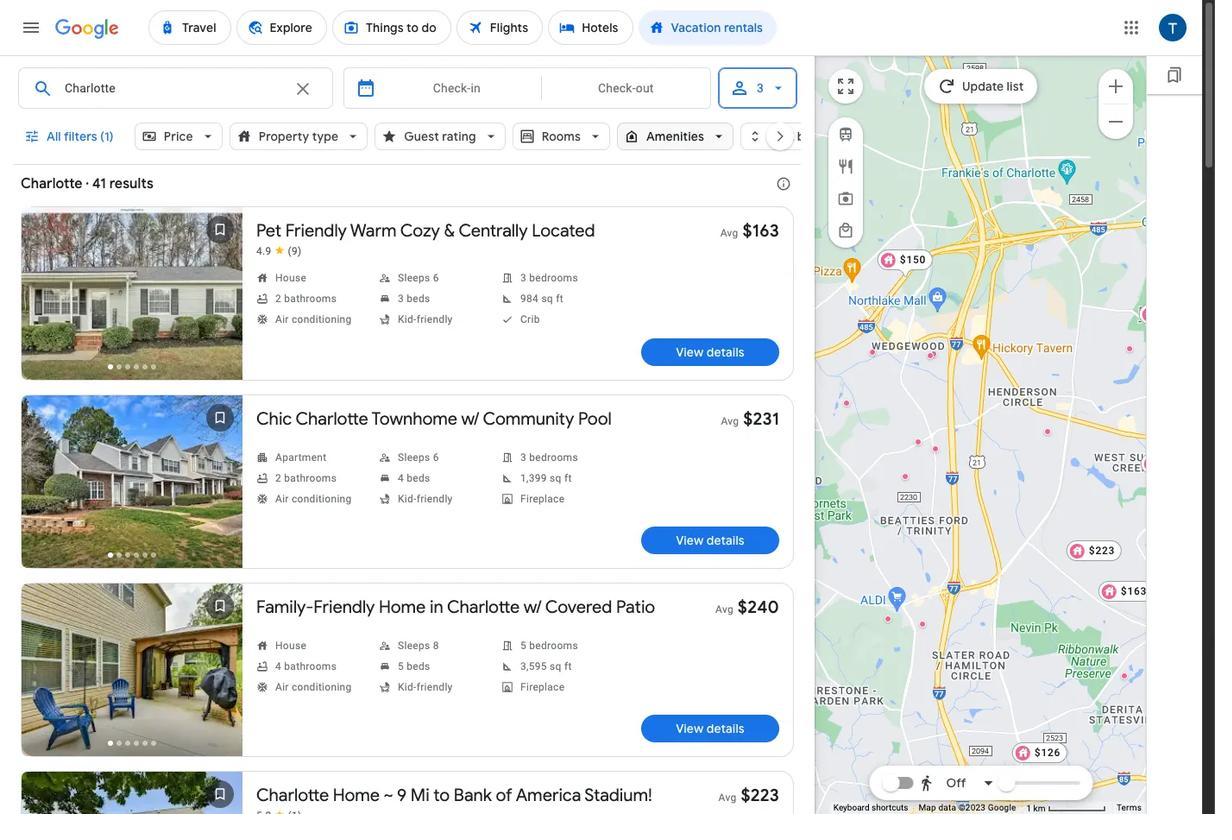 Task type: vqa. For each thing, say whether or not it's contained in the screenshot.
the topmost View
yes



Task type: locate. For each thing, give the bounding box(es) containing it.
1 horizontal spatial $223
[[1089, 544, 1115, 557]]

$163 inside map region
[[1121, 585, 1147, 597]]

view details link for $240
[[642, 715, 780, 743]]

1 vertical spatial view details button
[[642, 527, 780, 554]]

guest rating
[[404, 129, 476, 144]]

avg for $163
[[721, 227, 739, 239]]

0 horizontal spatial $163
[[743, 220, 780, 242]]

0 vertical spatial $223
[[1089, 544, 1115, 557]]

zoom out map image
[[1106, 111, 1127, 132]]

0 vertical spatial $163
[[743, 220, 780, 242]]

2 view from the top
[[676, 533, 704, 548]]

back image
[[23, 276, 65, 318], [23, 465, 65, 506]]

3 button
[[718, 67, 798, 109]]

photos list for $163
[[22, 207, 243, 395]]

1 back image from the top
[[23, 276, 65, 318]]

terms
[[1117, 803, 1142, 813]]

next image inside filters form
[[760, 116, 801, 157]]

$163 link
[[1099, 581, 1154, 601]]

$223
[[1089, 544, 1115, 557], [741, 785, 780, 807]]

avg inside avg $223
[[719, 792, 737, 804]]

keyboard
[[834, 803, 870, 813]]

view details link
[[642, 338, 780, 366], [642, 527, 780, 554], [642, 715, 780, 743]]

next image down save chic charlotte townhome w/ community pool to collection image
[[199, 465, 241, 506]]

1 details from the top
[[707, 345, 745, 360]]

2 photos list from the top
[[22, 395, 243, 583]]

$126 link
[[1012, 742, 1068, 763]]

price button
[[135, 116, 223, 157]]

filters form
[[14, 55, 841, 174]]

1 vertical spatial details
[[707, 533, 745, 548]]

photo 1 image for $240
[[22, 584, 243, 756]]

$240
[[738, 597, 780, 618]]

2 photo 1 image from the top
[[22, 395, 243, 568]]

1 vertical spatial next image
[[199, 465, 241, 506]]

2 vertical spatial details
[[707, 721, 745, 737]]

terms link
[[1117, 803, 1142, 813]]

pet friendly lux paradise image
[[1126, 345, 1133, 352]]

1 vertical spatial view
[[676, 533, 704, 548]]

1 view details from the top
[[676, 345, 745, 360]]

charming ranch in heart of charlotte image
[[1044, 428, 1051, 435]]

view details button up avg $223
[[642, 715, 780, 743]]

2 vertical spatial next image
[[199, 653, 241, 694]]

amazing  2 br/2 bath - no contact check-in image
[[930, 350, 937, 357]]

photos list
[[22, 207, 243, 395], [22, 395, 243, 583], [22, 584, 243, 771], [22, 772, 243, 814]]

details for $231
[[707, 533, 745, 548]]

$163
[[743, 220, 780, 242], [1121, 585, 1147, 597]]

details up avg $240
[[707, 533, 745, 548]]

avg inside avg $163
[[721, 227, 739, 239]]

photo 1 image for $231
[[22, 395, 243, 568]]

Check-out text field
[[555, 68, 698, 108]]

$223 link
[[1067, 540, 1122, 561]]

3
[[757, 81, 764, 95]]

learn more about these results image
[[763, 163, 805, 205]]

1 vertical spatial view details
[[676, 533, 745, 548]]

avg $240
[[716, 597, 780, 618]]

avg inside avg $231
[[721, 415, 739, 427]]

charlotte · 41
[[21, 175, 106, 193]]

avg for $240
[[716, 604, 734, 616]]

guest
[[404, 129, 439, 144]]

view
[[676, 345, 704, 360], [676, 533, 704, 548], [676, 721, 704, 737]]

0 vertical spatial back image
[[23, 276, 65, 318]]

property type button
[[229, 116, 368, 157]]

data
[[939, 803, 957, 813]]

price
[[164, 129, 193, 144]]

clear image
[[293, 79, 313, 99]]

avg
[[721, 227, 739, 239], [721, 415, 739, 427], [716, 604, 734, 616], [719, 792, 737, 804]]

view details link up avg $231
[[642, 338, 780, 366]]

3 view from the top
[[676, 721, 704, 737]]

details for $240
[[707, 721, 745, 737]]

2 back image from the top
[[23, 465, 65, 506]]

filters
[[64, 129, 97, 144]]

sort
[[770, 129, 795, 144]]

0 vertical spatial next image
[[760, 116, 801, 157]]

3 photos list from the top
[[22, 584, 243, 771]]

avg for $231
[[721, 415, 739, 427]]

view details link for $231
[[642, 527, 780, 554]]

next image up learn more about these results image
[[760, 116, 801, 157]]

photos list for $231
[[22, 395, 243, 583]]

shortcuts
[[872, 803, 909, 813]]

1
[[1027, 804, 1032, 813]]

★hot tub in uptown w/ king bed  karaoke & games★ image
[[1121, 672, 1128, 679]]

$163 down learn more about these results image
[[743, 220, 780, 242]]

view details for $240
[[676, 721, 745, 737]]

1 km
[[1027, 804, 1048, 813]]

3 view details from the top
[[676, 721, 745, 737]]

view details button up avg $240
[[642, 527, 780, 554]]

5 out of 5 stars from 1 reviews image
[[256, 809, 302, 814]]

2 view details link from the top
[[642, 527, 780, 554]]

2 details from the top
[[707, 533, 745, 548]]

3 photo 1 image from the top
[[22, 584, 243, 756]]

next image down save family-friendly home in charlotte w/ covered patio to collection image
[[199, 653, 241, 694]]

1 vertical spatial $163
[[1121, 585, 1147, 597]]

avg inside avg $240
[[716, 604, 734, 616]]

1 view details button from the top
[[642, 338, 780, 366]]

0 horizontal spatial $223
[[741, 785, 780, 807]]

2 view details button from the top
[[642, 527, 780, 554]]

view details
[[676, 345, 745, 360], [676, 533, 745, 548], [676, 721, 745, 737]]

view details link up avg $223
[[642, 715, 780, 743]]

1 horizontal spatial $163
[[1121, 585, 1147, 597]]

zoom in map image
[[1106, 76, 1127, 96]]

main menu image
[[21, 17, 41, 38]]

view details link up avg $240
[[642, 527, 780, 554]]

avg $223
[[719, 785, 780, 807]]

all
[[47, 129, 61, 144]]

2 view details from the top
[[676, 533, 745, 548]]

map
[[919, 803, 937, 813]]

details up avg $231
[[707, 345, 745, 360]]

$150
[[900, 253, 926, 266]]

©2023
[[959, 803, 986, 813]]

3 view details link from the top
[[642, 715, 780, 743]]

view details up avg $223
[[676, 721, 745, 737]]

charming townhome close to uptown ~ free parking image
[[885, 615, 892, 622]]

1 photo 1 image from the top
[[22, 207, 243, 380]]

1 photos list from the top
[[22, 207, 243, 395]]

save chic charlotte townhome w/ community pool to collection image
[[199, 397, 241, 439]]

update list
[[963, 79, 1024, 94]]

details up avg $223
[[707, 721, 745, 737]]

map region
[[676, 0, 1216, 814]]

photo 1 image
[[22, 207, 243, 380], [22, 395, 243, 568], [22, 584, 243, 756], [22, 772, 243, 814]]

1 vertical spatial $223
[[741, 785, 780, 807]]

$223 inside map region
[[1089, 544, 1115, 557]]

2 vertical spatial view details link
[[642, 715, 780, 743]]

0 vertical spatial view details link
[[642, 338, 780, 366]]

details
[[707, 345, 745, 360], [707, 533, 745, 548], [707, 721, 745, 737]]

photos list for $240
[[22, 584, 243, 771]]

next image for $231
[[199, 465, 241, 506]]

view details button
[[642, 338, 780, 366], [642, 527, 780, 554], [642, 715, 780, 743]]

2 vertical spatial view details
[[676, 721, 745, 737]]

0 vertical spatial view details
[[676, 345, 745, 360]]

view details for $231
[[676, 533, 745, 548]]

2 vertical spatial view
[[676, 721, 704, 737]]

1 km button
[[1022, 802, 1112, 814]]

google
[[988, 803, 1017, 813]]

3 view details button from the top
[[642, 715, 780, 743]]

2 vertical spatial view details button
[[642, 715, 780, 743]]

sort by
[[770, 129, 812, 144]]

save charlotte home ~ 9 mi to bank of america stadium! to collection image
[[199, 774, 241, 814]]

view details button up avg $231
[[642, 338, 780, 366]]

1 vertical spatial view details link
[[642, 527, 780, 554]]

update list button
[[925, 69, 1038, 104]]

view details button for $231
[[642, 527, 780, 554]]

avg $231
[[721, 408, 780, 430]]

0 vertical spatial view details button
[[642, 338, 780, 366]]

view details up avg $240
[[676, 533, 745, 548]]

$163 down $223 link
[[1121, 585, 1147, 597]]

next image
[[199, 276, 241, 318]]

rooms
[[542, 129, 581, 144]]

next image
[[760, 116, 801, 157], [199, 465, 241, 506], [199, 653, 241, 694]]

1 vertical spatial back image
[[23, 465, 65, 506]]

view details up avg $231
[[676, 345, 745, 360]]

view larger map image
[[836, 76, 857, 97]]

back image
[[23, 653, 65, 694]]

0 vertical spatial view
[[676, 345, 704, 360]]

3 details from the top
[[707, 721, 745, 737]]

0 vertical spatial details
[[707, 345, 745, 360]]



Task type: describe. For each thing, give the bounding box(es) containing it.
view for $240
[[676, 721, 704, 737]]

a sweet stay image
[[869, 348, 876, 355]]

amenities button
[[617, 116, 734, 157]]

guest rating button
[[375, 116, 506, 157]]

by
[[798, 129, 812, 144]]

rating
[[442, 129, 476, 144]]

charlotte · 41 results
[[21, 175, 154, 193]]

save family-friendly home in charlotte w/ covered patio to collection image
[[199, 585, 241, 627]]

back image for $231
[[23, 465, 65, 506]]

(1)
[[100, 129, 114, 144]]

Check-in text field
[[387, 68, 527, 108]]

rooms button
[[513, 116, 610, 157]]

next image for $240
[[199, 653, 241, 694]]

keyboard shortcuts button
[[834, 802, 909, 814]]

km
[[1034, 804, 1046, 813]]

4 photo 1 image from the top
[[22, 772, 243, 814]]

update
[[963, 79, 1004, 94]]

luxury apt minutes from uptown! image
[[927, 352, 934, 359]]

property
[[259, 129, 309, 144]]

all filters (1) button
[[14, 116, 128, 157]]

save pet friendly warm cozy & centrally located to collection image
[[199, 209, 241, 250]]

view for $231
[[676, 533, 704, 548]]

photo 1 image for $163
[[22, 207, 243, 380]]

off
[[947, 775, 967, 791]]

4.9 out of 5 stars from 9 reviews image
[[256, 244, 302, 258]]

$126
[[1035, 746, 1061, 759]]

pet friendly lovely 5/2 minutes from uptown with king bed image
[[899, 770, 906, 777]]

(9)
[[288, 245, 302, 257]]

avg $163
[[721, 220, 780, 242]]

Search for places, hotels and more text field
[[64, 68, 282, 108]]

4 photos list from the top
[[22, 772, 243, 814]]

results
[[109, 175, 154, 193]]

keyboard shortcuts
[[834, 803, 909, 813]]

back image for $163
[[23, 276, 65, 318]]

amenities
[[647, 129, 705, 144]]

a vacation for all - queen city - charlotte, nc image
[[919, 620, 926, 627]]

$231
[[744, 408, 780, 430]]

map data ©2023 google
[[919, 803, 1017, 813]]

cozy, boho inspired farmhouse! image
[[902, 473, 909, 480]]

avg for $223
[[719, 792, 737, 804]]

4.9
[[256, 245, 272, 257]]

view details button for $240
[[642, 715, 780, 743]]

new modern home image
[[932, 445, 939, 452]]

off button
[[915, 762, 1000, 804]]

1 view details link from the top
[[642, 338, 780, 366]]

$150 link
[[878, 249, 933, 278]]

1 view from the top
[[676, 345, 704, 360]]

your home in charlotte image
[[843, 399, 850, 406]]

list
[[1007, 79, 1024, 94]]

luxury 2 bedroom minutes away from uptown image
[[915, 438, 922, 445]]

all filters (1)
[[47, 129, 114, 144]]

property type
[[259, 129, 339, 144]]

type
[[312, 129, 339, 144]]

sort by button
[[741, 116, 841, 157]]



